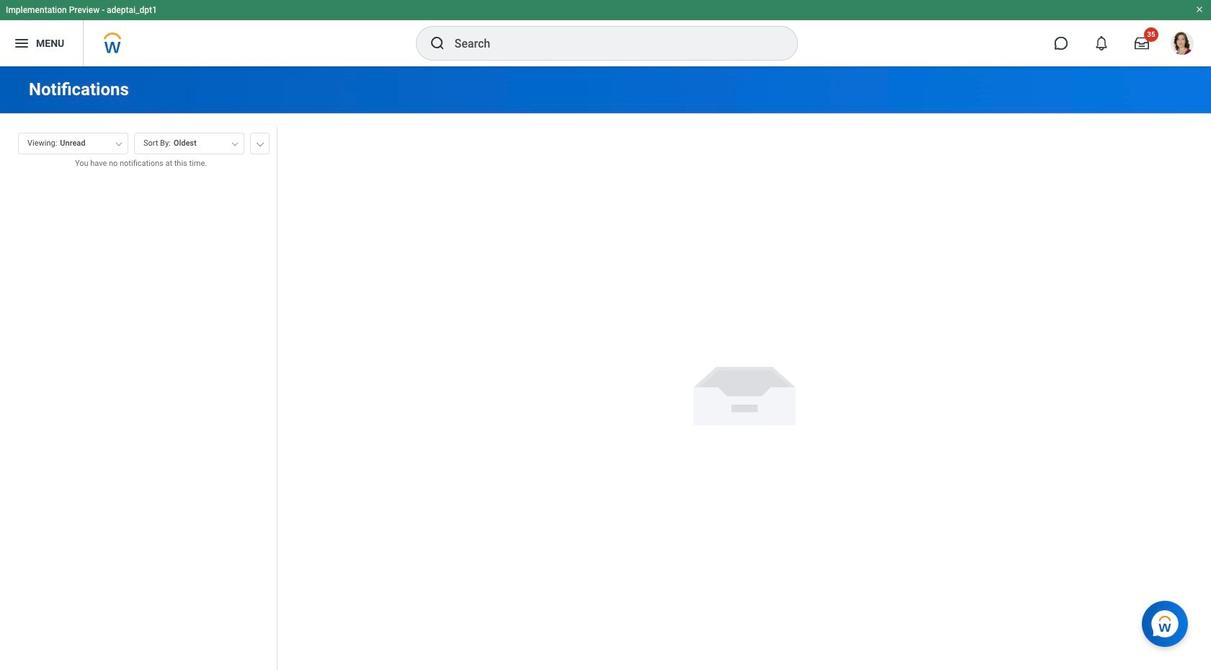 Task type: describe. For each thing, give the bounding box(es) containing it.
close environment banner image
[[1196, 5, 1205, 14]]

Search Workday  search field
[[455, 27, 768, 59]]

reading pane region
[[278, 114, 1212, 670]]

inbox items list box
[[0, 180, 277, 670]]

inbox large image
[[1135, 36, 1150, 50]]



Task type: locate. For each thing, give the bounding box(es) containing it.
notifications large image
[[1095, 36, 1109, 50]]

main content
[[0, 66, 1212, 670]]

banner
[[0, 0, 1212, 66]]

tab panel
[[0, 126, 277, 670]]

profile logan mcneil image
[[1172, 32, 1195, 58]]

search image
[[429, 35, 446, 52]]

justify image
[[13, 35, 30, 52]]

more image
[[256, 139, 265, 146]]



Task type: vqa. For each thing, say whether or not it's contained in the screenshot.
Inbox Items list box
yes



